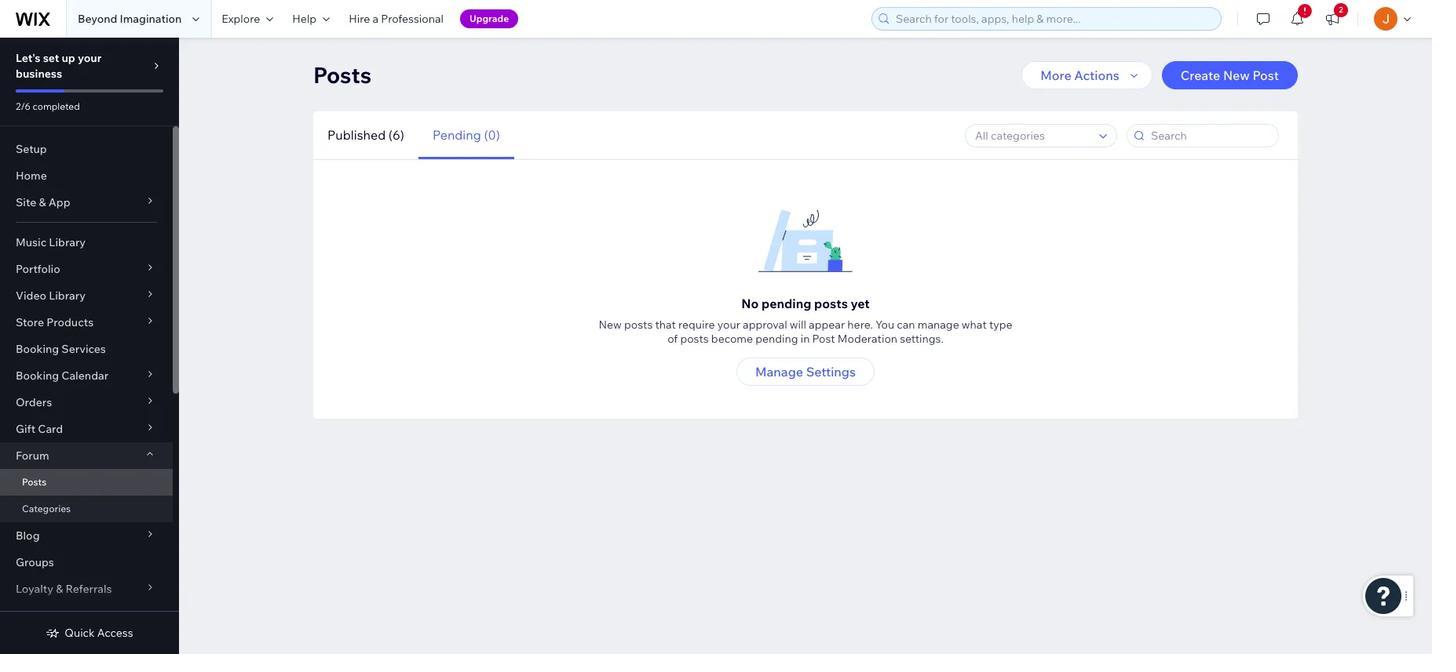 Task type: describe. For each thing, give the bounding box(es) containing it.
categories
[[22, 503, 71, 515]]

more
[[1041, 68, 1071, 83]]

pending (0)
[[433, 127, 500, 143]]

here.
[[847, 318, 873, 332]]

music
[[16, 236, 46, 250]]

2/6
[[16, 100, 31, 112]]

blog
[[16, 529, 40, 543]]

you
[[875, 318, 894, 332]]

what
[[962, 318, 987, 332]]

video library
[[16, 289, 86, 303]]

app
[[48, 196, 70, 210]]

loyalty & referrals button
[[0, 576, 173, 603]]

booking for booking calendar
[[16, 369, 59, 383]]

products
[[46, 316, 94, 330]]

booking calendar button
[[0, 363, 173, 389]]

store products button
[[0, 309, 173, 336]]

new inside button
[[1223, 68, 1250, 83]]

create new post
[[1181, 68, 1279, 83]]

access
[[97, 627, 133, 641]]

calendar
[[61, 369, 108, 383]]

can
[[897, 318, 915, 332]]

portfolio
[[16, 262, 60, 276]]

require
[[678, 318, 715, 332]]

your inside no pending posts yet new posts that require your approval will appear here. you can manage what type of posts become pending in post moderation settings.
[[717, 318, 740, 332]]

forum
[[16, 449, 49, 463]]

categories link
[[0, 496, 173, 523]]

quick access
[[65, 627, 133, 641]]

up
[[62, 51, 75, 65]]

music library
[[16, 236, 86, 250]]

settings.
[[900, 332, 944, 346]]

home link
[[0, 163, 173, 189]]

orders button
[[0, 389, 173, 416]]

published
[[327, 127, 386, 143]]

beyond
[[78, 12, 117, 26]]

professional
[[381, 12, 444, 26]]

forum button
[[0, 443, 173, 470]]

services
[[61, 342, 106, 356]]

hire a professional
[[349, 12, 444, 26]]

manage settings
[[755, 364, 856, 380]]

will
[[790, 318, 806, 332]]

booking services link
[[0, 336, 173, 363]]

0 horizontal spatial posts
[[624, 318, 653, 332]]

let's set up your business
[[16, 51, 102, 81]]

booking for booking services
[[16, 342, 59, 356]]

gift card
[[16, 422, 63, 437]]

& for site
[[39, 196, 46, 210]]

manage
[[755, 364, 803, 380]]

upgrade button
[[460, 9, 518, 28]]

create new post button
[[1162, 61, 1298, 90]]

no
[[741, 296, 759, 312]]

post inside button
[[1253, 68, 1279, 83]]

manage
[[918, 318, 959, 332]]

groups link
[[0, 550, 173, 576]]

new inside no pending posts yet new posts that require your approval will appear here. you can manage what type of posts become pending in post moderation settings.
[[599, 318, 622, 332]]

library for video library
[[49, 289, 86, 303]]

2 horizontal spatial posts
[[814, 296, 848, 312]]

(6)
[[388, 127, 404, 143]]

quick
[[65, 627, 95, 641]]

store
[[16, 316, 44, 330]]

settings
[[806, 364, 856, 380]]

hire
[[349, 12, 370, 26]]

1 vertical spatial pending
[[755, 332, 798, 346]]

of inside no pending posts yet new posts that require your approval will appear here. you can manage what type of posts become pending in post moderation settings.
[[668, 332, 678, 346]]

help button
[[283, 0, 339, 38]]

setup link
[[0, 136, 173, 163]]

become
[[711, 332, 753, 346]]

Search field
[[1146, 124, 1274, 146]]

business
[[16, 67, 62, 81]]

actions
[[1074, 68, 1119, 83]]

in
[[801, 332, 810, 346]]

video library button
[[0, 283, 173, 309]]

published (6)
[[327, 127, 404, 143]]

yet
[[851, 296, 870, 312]]

2/6 completed
[[16, 100, 80, 112]]

imagination
[[120, 12, 182, 26]]

pending
[[433, 127, 481, 143]]

let's
[[16, 51, 40, 65]]

quick access button
[[46, 627, 133, 641]]

music library link
[[0, 229, 173, 256]]

portfolio button
[[0, 256, 173, 283]]



Task type: locate. For each thing, give the bounding box(es) containing it.
1 vertical spatial post
[[812, 332, 835, 346]]

post right create at the right
[[1253, 68, 1279, 83]]

new right create at the right
[[1223, 68, 1250, 83]]

your
[[78, 51, 102, 65], [717, 318, 740, 332]]

pending (0) button
[[418, 111, 514, 159]]

1 vertical spatial library
[[49, 289, 86, 303]]

completed
[[33, 100, 80, 112]]

1 horizontal spatial of
[[668, 332, 678, 346]]

1 vertical spatial &
[[56, 583, 63, 597]]

posts
[[313, 61, 372, 89], [22, 477, 47, 488]]

posts right the that
[[680, 332, 709, 346]]

create
[[1181, 68, 1220, 83]]

1 library from the top
[[49, 236, 86, 250]]

site & app
[[16, 196, 70, 210]]

card
[[38, 422, 63, 437]]

that
[[655, 318, 676, 332]]

new left the that
[[599, 318, 622, 332]]

your right require
[[717, 318, 740, 332]]

posts
[[814, 296, 848, 312], [624, 318, 653, 332], [680, 332, 709, 346]]

posts link
[[0, 470, 173, 496]]

0 horizontal spatial of
[[45, 609, 56, 623]]

1 vertical spatial booking
[[16, 369, 59, 383]]

0 vertical spatial post
[[1253, 68, 1279, 83]]

posts left the that
[[624, 318, 653, 332]]

booking calendar
[[16, 369, 108, 383]]

set
[[43, 51, 59, 65]]

post inside no pending posts yet new posts that require your approval will appear here. you can manage what type of posts become pending in post moderation settings.
[[812, 332, 835, 346]]

manage settings button
[[736, 358, 875, 386]]

point of sale link
[[0, 603, 173, 630]]

2 booking from the top
[[16, 369, 59, 383]]

booking inside dropdown button
[[16, 369, 59, 383]]

& for loyalty
[[56, 583, 63, 597]]

2 button
[[1315, 0, 1350, 38]]

of
[[668, 332, 678, 346], [45, 609, 56, 623]]

1 horizontal spatial posts
[[313, 61, 372, 89]]

beyond imagination
[[78, 12, 182, 26]]

referrals
[[66, 583, 112, 597]]

0 vertical spatial new
[[1223, 68, 1250, 83]]

site & app button
[[0, 189, 173, 216]]

moderation
[[838, 332, 897, 346]]

1 horizontal spatial new
[[1223, 68, 1250, 83]]

home
[[16, 169, 47, 183]]

no pending posts yet new posts that require your approval will appear here. you can manage what type of posts become pending in post moderation settings.
[[599, 296, 1013, 346]]

post right in
[[812, 332, 835, 346]]

help
[[292, 12, 317, 26]]

published (6) button
[[313, 111, 418, 159]]

library inside music library link
[[49, 236, 86, 250]]

gift
[[16, 422, 35, 437]]

of left require
[[668, 332, 678, 346]]

more actions
[[1041, 68, 1119, 83]]

upgrade
[[469, 13, 509, 24]]

0 horizontal spatial post
[[812, 332, 835, 346]]

type
[[989, 318, 1013, 332]]

1 vertical spatial your
[[717, 318, 740, 332]]

post
[[1253, 68, 1279, 83], [812, 332, 835, 346]]

tab list containing published (6)
[[313, 111, 514, 159]]

pending up will
[[762, 296, 811, 312]]

appear
[[809, 318, 845, 332]]

0 vertical spatial library
[[49, 236, 86, 250]]

1 vertical spatial of
[[45, 609, 56, 623]]

2 library from the top
[[49, 289, 86, 303]]

1 booking from the top
[[16, 342, 59, 356]]

0 vertical spatial your
[[78, 51, 102, 65]]

1 horizontal spatial post
[[1253, 68, 1279, 83]]

pending left in
[[755, 332, 798, 346]]

explore
[[222, 12, 260, 26]]

point of sale
[[16, 609, 81, 623]]

1 vertical spatial posts
[[22, 477, 47, 488]]

library up products
[[49, 289, 86, 303]]

(0)
[[484, 127, 500, 143]]

0 vertical spatial booking
[[16, 342, 59, 356]]

0 horizontal spatial new
[[599, 318, 622, 332]]

1 horizontal spatial your
[[717, 318, 740, 332]]

site
[[16, 196, 36, 210]]

approval
[[743, 318, 787, 332]]

0 vertical spatial &
[[39, 196, 46, 210]]

&
[[39, 196, 46, 210], [56, 583, 63, 597]]

All categories field
[[970, 124, 1095, 146]]

0 horizontal spatial posts
[[22, 477, 47, 488]]

store products
[[16, 316, 94, 330]]

tab list
[[313, 111, 514, 159]]

blog button
[[0, 523, 173, 550]]

Search for tools, apps, help & more... field
[[891, 8, 1216, 30]]

1 horizontal spatial posts
[[680, 332, 709, 346]]

1 horizontal spatial &
[[56, 583, 63, 597]]

loyalty
[[16, 583, 53, 597]]

a
[[372, 12, 378, 26]]

library up portfolio popup button
[[49, 236, 86, 250]]

& right loyalty
[[56, 583, 63, 597]]

booking down store
[[16, 342, 59, 356]]

hire a professional link
[[339, 0, 453, 38]]

booking services
[[16, 342, 106, 356]]

point
[[16, 609, 43, 623]]

posts down "hire"
[[313, 61, 372, 89]]

0 horizontal spatial your
[[78, 51, 102, 65]]

groups
[[16, 556, 54, 570]]

0 vertical spatial pending
[[762, 296, 811, 312]]

booking
[[16, 342, 59, 356], [16, 369, 59, 383]]

posts inside sidebar element
[[22, 477, 47, 488]]

your inside let's set up your business
[[78, 51, 102, 65]]

of left sale
[[45, 609, 56, 623]]

posts up appear at the right of the page
[[814, 296, 848, 312]]

booking up the orders
[[16, 369, 59, 383]]

your right up
[[78, 51, 102, 65]]

0 vertical spatial posts
[[313, 61, 372, 89]]

new
[[1223, 68, 1250, 83], [599, 318, 622, 332]]

orders
[[16, 396, 52, 410]]

loyalty & referrals
[[16, 583, 112, 597]]

& right site
[[39, 196, 46, 210]]

more actions button
[[1022, 61, 1152, 90]]

video
[[16, 289, 46, 303]]

2
[[1339, 5, 1343, 15]]

0 vertical spatial of
[[668, 332, 678, 346]]

pending
[[762, 296, 811, 312], [755, 332, 798, 346]]

library
[[49, 236, 86, 250], [49, 289, 86, 303]]

of inside point of sale link
[[45, 609, 56, 623]]

setup
[[16, 142, 47, 156]]

posts down forum
[[22, 477, 47, 488]]

gift card button
[[0, 416, 173, 443]]

0 horizontal spatial &
[[39, 196, 46, 210]]

library inside video library popup button
[[49, 289, 86, 303]]

1 vertical spatial new
[[599, 318, 622, 332]]

library for music library
[[49, 236, 86, 250]]

sidebar element
[[0, 38, 179, 655]]



